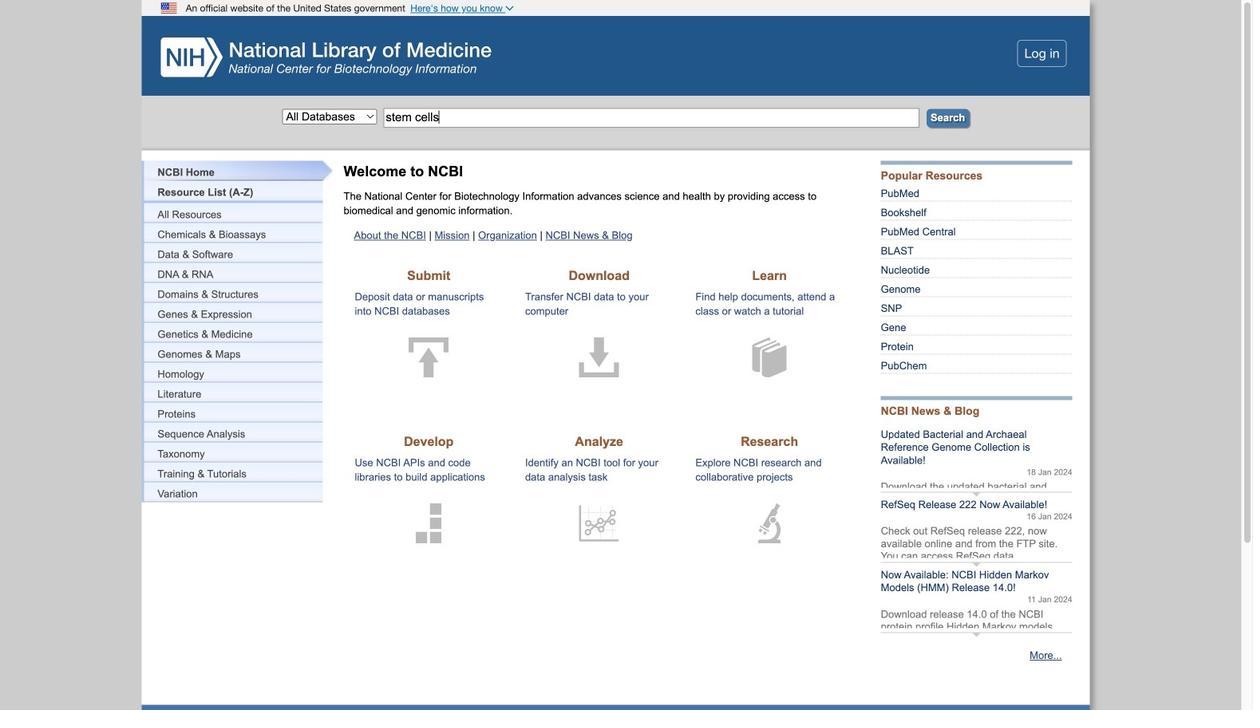 Task type: vqa. For each thing, say whether or not it's contained in the screenshot.
U.S. flag image
yes



Task type: describe. For each thing, give the bounding box(es) containing it.
nih nlm logo image
[[161, 38, 491, 77]]

u.s. flag image
[[161, 0, 177, 16]]



Task type: locate. For each thing, give the bounding box(es) containing it.
None text field
[[386, 111, 903, 124]]



